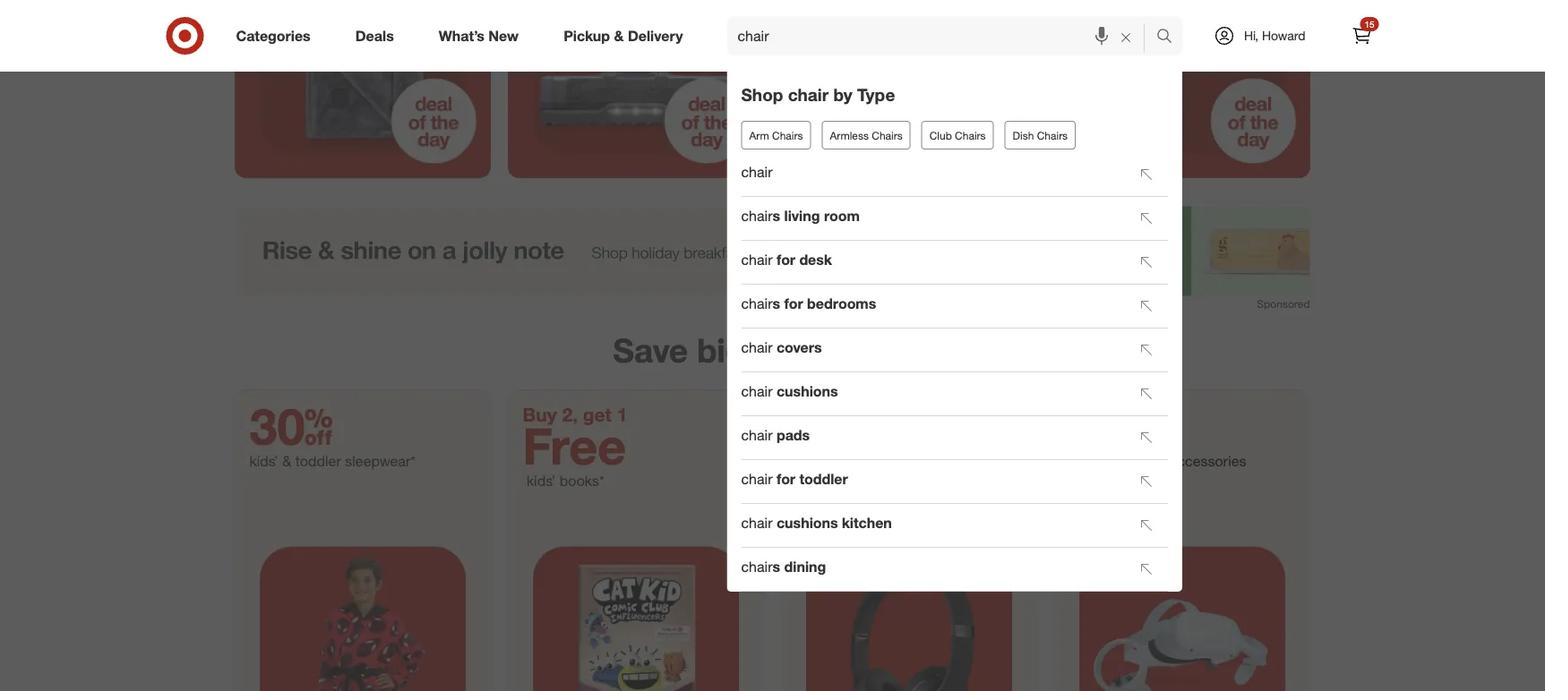 Task type: describe. For each thing, give the bounding box(es) containing it.
dining
[[784, 559, 826, 576]]

pickup & delivery
[[564, 27, 683, 44]]

chair for chair
[[741, 164, 773, 181]]

chair for chair for toddler
[[741, 471, 773, 488]]

s for s dining
[[773, 559, 780, 576]]

to
[[826, 403, 845, 426]]

by
[[833, 84, 852, 105]]

cushions for cushions kitchen
[[776, 515, 838, 532]]

buy 2, get 1
[[523, 403, 627, 426]]

gifts
[[863, 330, 932, 370]]

1 horizontal spatial kids'
[[527, 472, 556, 489]]

chair for chair for desk
[[741, 251, 773, 269]]

games
[[1109, 452, 1153, 470]]

categories link
[[221, 16, 333, 56]]

save big on top gifts
[[613, 330, 932, 370]]

deals
[[796, 490, 830, 507]]

for for desk
[[776, 251, 795, 269]]

categories
[[236, 27, 311, 44]]

chair link
[[741, 155, 1125, 194]]

15 link
[[1342, 16, 1382, 56]]

chair cushions kitchen
[[741, 515, 892, 532]]

delivery
[[628, 27, 683, 44]]

club
[[929, 129, 952, 142]]

sale
[[1069, 396, 1171, 457]]

chairs for armless chairs
[[872, 129, 903, 142]]

kitchen
[[842, 515, 892, 532]]

what's new link
[[423, 16, 541, 56]]

What can we help you find? suggestions appear below search field
[[727, 16, 1161, 56]]

1
[[617, 403, 627, 426]]

1 vertical spatial for
[[784, 295, 803, 313]]

hi,
[[1244, 28, 1259, 43]]

new
[[488, 27, 519, 44]]

accessories
[[1170, 452, 1246, 470]]

arm chairs
[[749, 129, 803, 142]]

2 target deal of the day image from the left
[[508, 0, 764, 178]]

headphones*
[[796, 472, 881, 489]]

& inside 30 kids' & toddler sleepwear*
[[282, 452, 291, 470]]

shop
[[741, 84, 783, 105]]

pickup
[[564, 27, 610, 44]]

for for toddler
[[776, 471, 795, 488]]

arm
[[749, 129, 769, 142]]

chair s living room
[[741, 207, 860, 225]]

chair left by
[[788, 84, 829, 105]]

what's new
[[439, 27, 519, 44]]

chair for chair cushions kitchen
[[741, 515, 773, 532]]

chair for chair s dining
[[741, 559, 773, 576]]

armless chairs
[[830, 129, 903, 142]]

chair for desk
[[741, 251, 832, 269]]

s for s living room
[[773, 207, 780, 225]]

advertisement region
[[235, 206, 1310, 296]]

chair covers
[[741, 339, 822, 357]]

chair for chair covers
[[741, 339, 773, 357]]

covers
[[776, 339, 822, 357]]



Task type: locate. For each thing, give the bounding box(es) containing it.
2,
[[562, 403, 578, 426]]

for
[[776, 251, 795, 269], [784, 295, 803, 313], [776, 471, 795, 488]]

dish chairs link
[[1005, 121, 1076, 150]]

chairs inside armless chairs link
[[872, 129, 903, 142]]

what's
[[439, 27, 484, 44]]

chair for chair s living room
[[741, 207, 773, 225]]

& inside the sale video games & accessories
[[1157, 452, 1166, 470]]

0 vertical spatial toddler
[[295, 452, 341, 470]]

s left "dining"
[[773, 559, 780, 576]]

chair up save big on top gifts
[[741, 295, 773, 313]]

desk
[[799, 251, 832, 269]]

toddler
[[295, 452, 341, 470], [799, 471, 848, 488]]

club chairs link
[[921, 121, 994, 150]]

pickup & delivery link
[[548, 16, 705, 56]]

0 horizontal spatial kids'
[[249, 452, 278, 470]]

kids'
[[249, 452, 278, 470], [527, 472, 556, 489]]

big
[[697, 330, 745, 370]]

armless chairs link
[[822, 121, 911, 150]]

chair up chair s dining
[[741, 515, 773, 532]]

howard
[[1262, 28, 1305, 43]]

4 chairs from the left
[[1037, 129, 1068, 142]]

save
[[613, 330, 688, 370]]

0 horizontal spatial &
[[282, 452, 291, 470]]

1 vertical spatial s
[[773, 295, 780, 313]]

2 s from the top
[[773, 295, 780, 313]]

chairs
[[772, 129, 803, 142], [872, 129, 903, 142], [955, 129, 986, 142], [1037, 129, 1068, 142]]

3 chairs from the left
[[955, 129, 986, 142]]

chairs for dish chairs
[[1037, 129, 1068, 142]]

cushions
[[776, 383, 838, 400], [776, 515, 838, 532]]

1 chairs from the left
[[772, 129, 803, 142]]

0 horizontal spatial toddler
[[295, 452, 341, 470]]

chair s for bedrooms
[[741, 295, 876, 313]]

chairs inside 'dish chairs' link
[[1037, 129, 1068, 142]]

chair cushions
[[741, 383, 838, 400]]

chair
[[788, 84, 829, 105], [741, 164, 773, 181], [741, 207, 773, 225], [741, 251, 773, 269], [741, 295, 773, 313], [741, 339, 773, 357], [741, 383, 773, 400], [741, 427, 773, 444], [741, 471, 773, 488], [741, 515, 773, 532], [741, 559, 773, 576]]

chair pads
[[741, 427, 810, 444]]

15
[[1364, 18, 1374, 30]]

armless
[[830, 129, 869, 142]]

50
[[796, 416, 879, 476]]

1 cushions from the top
[[776, 383, 838, 400]]

0 vertical spatial cushions
[[776, 383, 838, 400]]

1 target deal of the day image from the left
[[235, 0, 490, 178]]

kids' inside 30 kids' & toddler sleepwear*
[[249, 452, 278, 470]]

chairs right dish
[[1037, 129, 1068, 142]]

shop chair by type
[[741, 84, 895, 105]]

search button
[[1148, 16, 1191, 59]]

buy
[[523, 403, 557, 426]]

headphones* + more speaker deals
[[796, 472, 985, 507]]

3 target deal of the day image from the left
[[781, 0, 1037, 178]]

chair left desk
[[741, 251, 773, 269]]

room
[[824, 207, 860, 225]]

dish chairs
[[1013, 129, 1068, 142]]

video
[[1069, 452, 1105, 470]]

chair for chair cushions
[[741, 383, 773, 400]]

2 chairs from the left
[[872, 129, 903, 142]]

sponsored
[[1257, 297, 1310, 310]]

0 vertical spatial s
[[773, 207, 780, 225]]

chairs for club chairs
[[955, 129, 986, 142]]

up
[[796, 403, 821, 426]]

chairs for arm chairs
[[772, 129, 803, 142]]

&
[[614, 27, 624, 44], [282, 452, 291, 470], [1157, 452, 1166, 470]]

on
[[754, 330, 794, 370]]

chairs right arm
[[772, 129, 803, 142]]

top
[[803, 330, 854, 370]]

chairs right club
[[955, 129, 986, 142]]

speaker
[[934, 472, 985, 489]]

30
[[249, 396, 333, 457]]

chair down arm
[[741, 164, 773, 181]]

2 cushions from the top
[[776, 515, 838, 532]]

cushions for cushions
[[776, 383, 838, 400]]

2 vertical spatial for
[[776, 471, 795, 488]]

toddler left sleepwear*
[[295, 452, 341, 470]]

1 vertical spatial kids'
[[527, 472, 556, 489]]

chair for chair s for bedrooms
[[741, 295, 773, 313]]

more
[[897, 472, 930, 489]]

1 s from the top
[[773, 207, 780, 225]]

chair for toddler
[[741, 471, 848, 488]]

hi, howard
[[1244, 28, 1305, 43]]

living
[[784, 207, 820, 225]]

s
[[773, 207, 780, 225], [773, 295, 780, 313], [773, 559, 780, 576]]

cushions up up
[[776, 383, 838, 400]]

free
[[523, 416, 626, 476]]

toddler up deals
[[799, 471, 848, 488]]

+
[[885, 472, 893, 489]]

deals
[[355, 27, 394, 44]]

chair s dining
[[741, 559, 826, 576]]

2 vertical spatial s
[[773, 559, 780, 576]]

pads
[[776, 427, 810, 444]]

1 horizontal spatial &
[[614, 27, 624, 44]]

sleepwear*
[[345, 452, 415, 470]]

chairs inside arm chairs link
[[772, 129, 803, 142]]

toddler inside 30 kids' & toddler sleepwear*
[[295, 452, 341, 470]]

for down pads
[[776, 471, 795, 488]]

30 kids' & toddler sleepwear*
[[249, 396, 415, 470]]

chair for chair pads
[[741, 427, 773, 444]]

s up chair covers
[[773, 295, 780, 313]]

s left living
[[773, 207, 780, 225]]

0 vertical spatial for
[[776, 251, 795, 269]]

chair left covers
[[741, 339, 773, 357]]

deals link
[[340, 16, 416, 56]]

books*
[[559, 472, 604, 489]]

1 horizontal spatial toddler
[[799, 471, 848, 488]]

chair left living
[[741, 207, 773, 225]]

dish
[[1013, 129, 1034, 142]]

search
[[1148, 29, 1191, 46]]

chairs right armless
[[872, 129, 903, 142]]

get
[[583, 403, 612, 426]]

type
[[857, 84, 895, 105]]

2 horizontal spatial &
[[1157, 452, 1166, 470]]

s for s for bedrooms
[[773, 295, 780, 313]]

1 vertical spatial toddler
[[799, 471, 848, 488]]

chair left pads
[[741, 427, 773, 444]]

target deal of the day image
[[235, 0, 490, 178], [508, 0, 764, 178], [781, 0, 1037, 178], [1055, 0, 1310, 178]]

chair down chair pads at the bottom
[[741, 471, 773, 488]]

for up covers
[[784, 295, 803, 313]]

chair left "dining"
[[741, 559, 773, 576]]

sale video games & accessories
[[1069, 396, 1246, 470]]

bedrooms
[[807, 295, 876, 313]]

chairs inside club chairs "link"
[[955, 129, 986, 142]]

chair down save big on top gifts
[[741, 383, 773, 400]]

for left desk
[[776, 251, 795, 269]]

up to
[[796, 403, 845, 426]]

cushions down deals
[[776, 515, 838, 532]]

3 s from the top
[[773, 559, 780, 576]]

4 target deal of the day image from the left
[[1055, 0, 1310, 178]]

1 vertical spatial cushions
[[776, 515, 838, 532]]

arm chairs link
[[741, 121, 811, 150]]

club chairs
[[929, 129, 986, 142]]

kids' books*
[[523, 472, 604, 489]]

0 vertical spatial kids'
[[249, 452, 278, 470]]



Task type: vqa. For each thing, say whether or not it's contained in the screenshot.
leftmost with
no



